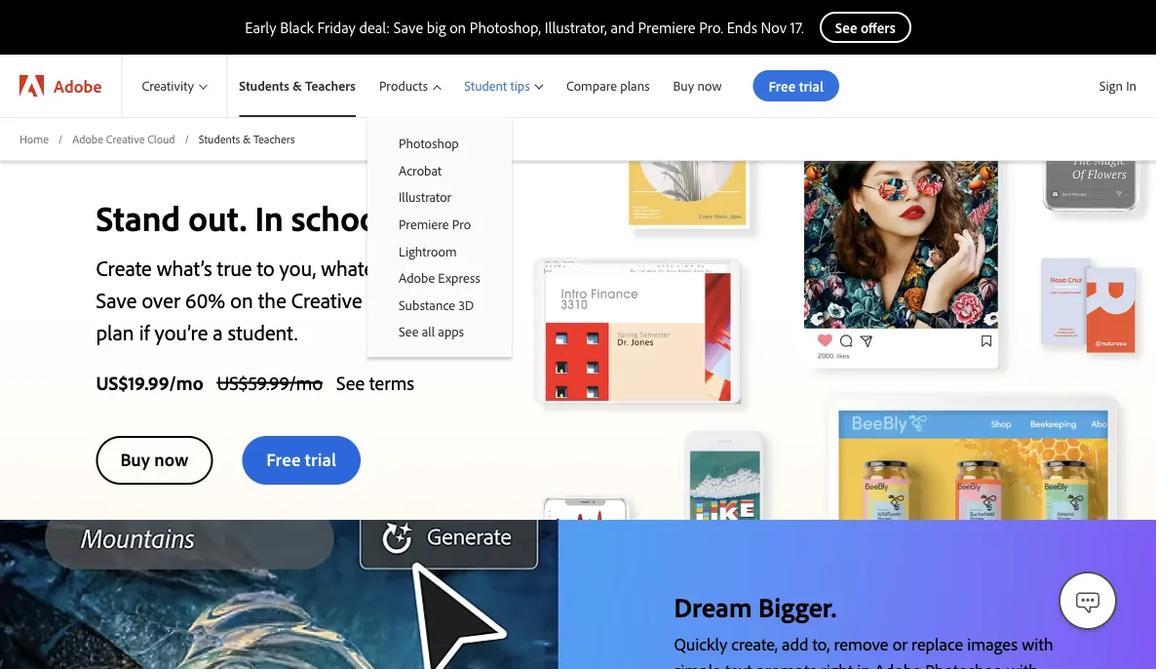 Task type: describe. For each thing, give the bounding box(es) containing it.
0 vertical spatial students & teachers
[[239, 77, 356, 94]]

quickly
[[674, 633, 728, 655]]

what's
[[157, 254, 212, 281]]

1 vertical spatial students
[[199, 131, 240, 146]]

student.
[[228, 318, 298, 346]]

us$ for 19
[[96, 369, 128, 394]]

0 vertical spatial now
[[698, 77, 722, 94]]

0 vertical spatial &
[[293, 77, 302, 94]]

1 vertical spatial buy now
[[120, 447, 188, 471]]

0 vertical spatial save
[[394, 18, 423, 37]]

on inside create what's true to you, whatever you're into. save over 60% on the creative cloud all apps plan if you're a student.
[[230, 286, 253, 313]]

the
[[258, 286, 286, 313]]

create what's true to you, whatever you're into. save over 60% on the creative cloud all apps plan if you're a student.
[[96, 254, 503, 346]]

products button
[[368, 55, 453, 117]]

photoshop link
[[368, 130, 512, 157]]

to
[[257, 254, 275, 281]]

creativity button
[[122, 55, 227, 117]]

premiere pro link
[[368, 210, 512, 237]]

big
[[427, 18, 446, 37]]

early
[[245, 18, 277, 37]]

if
[[139, 318, 150, 346]]

photoshop,
[[470, 18, 541, 37]]

simple
[[674, 659, 721, 669]]

apps
[[438, 323, 464, 340]]

cloud inside create what's true to you, whatever you're into. save over 60% on the creative cloud all apps plan if you're a student.
[[367, 286, 418, 313]]

acrobat link
[[368, 157, 512, 184]]

adobe inside dream bigger. quickly create, add to, remove or replace images with simple text prompts right in adobe photoshop wit
[[875, 659, 922, 669]]

substance 3d
[[399, 296, 474, 313]]

school
[[292, 195, 388, 240]]

bigger.
[[759, 589, 837, 624]]

1 horizontal spatial buy now
[[673, 77, 722, 94]]

dream bigger. quickly create, add to, remove or replace images with simple text prompts right in adobe photoshop wit
[[674, 589, 1054, 669]]

see terms link
[[336, 369, 415, 394]]

plans
[[621, 77, 650, 94]]

adobe creative cloud
[[72, 131, 175, 146]]

creative inside 'adobe creative cloud' link
[[106, 131, 145, 146]]

0 vertical spatial students
[[239, 77, 290, 94]]

see for see terms
[[336, 369, 365, 394]]

1 horizontal spatial buy now link
[[662, 55, 734, 117]]

lightroom link
[[368, 237, 512, 264]]

sign in
[[1100, 77, 1137, 94]]

text
[[725, 659, 753, 669]]

add
[[782, 633, 809, 655]]

save inside create what's true to you, whatever you're into. save over 60% on the creative cloud all apps plan if you're a student.
[[96, 286, 137, 313]]

17.
[[791, 18, 804, 37]]

creativity
[[142, 77, 194, 94]]

free
[[267, 447, 301, 471]]

free trial
[[267, 447, 336, 471]]

student tips button
[[453, 55, 555, 117]]

see all apps
[[399, 323, 464, 340]]

stand
[[96, 195, 181, 240]]

premiere inside 'link'
[[399, 215, 449, 232]]

stand out. in school or out.
[[96, 195, 494, 240]]

black
[[280, 18, 314, 37]]

home link
[[20, 131, 49, 147]]

0 vertical spatial you're
[[407, 254, 460, 281]]

adobe express link
[[368, 264, 512, 291]]

3d
[[459, 296, 474, 313]]

compare
[[567, 77, 617, 94]]

a
[[213, 318, 223, 346]]

creative inside create what's true to you, whatever you're into. save over 60% on the creative cloud all apps plan if you're a student.
[[291, 286, 362, 313]]

create
[[96, 254, 152, 281]]

1 horizontal spatial premiere
[[638, 18, 696, 37]]

us$ 19 . 99 /mo
[[96, 369, 203, 394]]

home
[[20, 131, 49, 146]]

whatever
[[321, 254, 402, 281]]

99 for 59
[[269, 369, 289, 394]]

99 for 19
[[148, 369, 169, 394]]

0 horizontal spatial &
[[243, 131, 251, 146]]

adobe express
[[399, 269, 481, 286]]

0 vertical spatial teachers
[[305, 77, 356, 94]]

right
[[821, 659, 854, 669]]

regularly at us$59.99 per month per license element
[[217, 369, 323, 394]]

acrobat
[[399, 161, 442, 179]]

. for 19
[[145, 369, 148, 394]]

photoshop inside dream bigger. quickly create, add to, remove or replace images with simple text prompts right in adobe photoshop wit
[[926, 659, 1003, 669]]

illustrator,
[[545, 18, 607, 37]]

adobe link
[[0, 55, 121, 117]]

student tips
[[465, 77, 530, 94]]

all
[[423, 286, 446, 313]]

images
[[968, 633, 1018, 655]]

trial
[[305, 447, 336, 471]]

over 60%
[[142, 286, 225, 313]]

1 vertical spatial you're
[[154, 318, 208, 346]]

19
[[128, 369, 145, 394]]

1 vertical spatial students & teachers
[[199, 131, 295, 146]]

prompts
[[757, 659, 817, 669]]



Task type: vqa. For each thing, say whether or not it's contained in the screenshot.
Free
yes



Task type: locate. For each thing, give the bounding box(es) containing it.
1 horizontal spatial in
[[1127, 77, 1137, 94]]

now down us$19.99 per month per license element
[[154, 447, 188, 471]]

1 vertical spatial creative
[[291, 286, 362, 313]]

1 horizontal spatial photoshop
[[926, 659, 1003, 669]]

substance 3d link
[[368, 291, 512, 318]]

0 vertical spatial in
[[1127, 77, 1137, 94]]

teachers down friday
[[305, 77, 356, 94]]

1 horizontal spatial see
[[399, 323, 419, 340]]

on left 'the' at left
[[230, 286, 253, 313]]

59
[[248, 369, 266, 394]]

early black friday deal: save big on photoshop, illustrator, and premiere pro. ends nov 17.
[[245, 18, 804, 37]]

1 horizontal spatial cloud
[[367, 286, 418, 313]]

friday
[[318, 18, 356, 37]]

or left replace
[[893, 633, 908, 655]]

or inside dream bigger. quickly create, add to, remove or replace images with simple text prompts right in adobe photoshop wit
[[893, 633, 908, 655]]

adobe
[[54, 75, 102, 97], [72, 131, 103, 146], [399, 269, 435, 286], [875, 659, 922, 669]]

premiere
[[638, 18, 696, 37], [399, 215, 449, 232]]

0 vertical spatial premiere
[[638, 18, 696, 37]]

in
[[858, 659, 871, 669]]

0 vertical spatial buy
[[673, 77, 695, 94]]

1 horizontal spatial out.
[[436, 195, 494, 240]]

99
[[148, 369, 169, 394], [269, 369, 289, 394]]

see for see all apps
[[399, 323, 419, 340]]

1 /mo from the left
[[169, 369, 203, 394]]

0 vertical spatial see
[[399, 323, 419, 340]]

0 horizontal spatial /mo
[[169, 369, 203, 394]]

1 vertical spatial buy
[[120, 447, 150, 471]]

/mo for us$ 19 . 99 /mo
[[169, 369, 203, 394]]

/mo for us$ 59 . 99 /mo
[[289, 369, 323, 394]]

1 vertical spatial cloud
[[367, 286, 418, 313]]

and
[[611, 18, 635, 37]]

on right big
[[450, 18, 466, 37]]

students & teachers link
[[228, 55, 368, 117]]

creative down creativity
[[106, 131, 145, 146]]

0 horizontal spatial on
[[230, 286, 253, 313]]

1 horizontal spatial buy
[[673, 77, 695, 94]]

buy now link
[[662, 55, 734, 117], [96, 436, 213, 485]]

buy now link down pro.
[[662, 55, 734, 117]]

0 horizontal spatial creative
[[106, 131, 145, 146]]

teachers down the students & teachers link
[[254, 131, 295, 146]]

compare plans link
[[555, 55, 662, 117]]

on
[[450, 18, 466, 37], [230, 286, 253, 313]]

or
[[396, 195, 428, 240], [893, 633, 908, 655]]

0 horizontal spatial cloud
[[148, 131, 175, 146]]

replace
[[912, 633, 964, 655]]

0 horizontal spatial or
[[396, 195, 428, 240]]

1 out. from the left
[[189, 195, 247, 240]]

.
[[145, 369, 148, 394], [266, 369, 269, 394]]

1 horizontal spatial /mo
[[289, 369, 323, 394]]

&
[[293, 77, 302, 94], [243, 131, 251, 146]]

you,
[[279, 254, 316, 281]]

1 horizontal spatial or
[[893, 633, 908, 655]]

photoshop
[[399, 135, 459, 152], [926, 659, 1003, 669]]

create,
[[732, 633, 778, 655]]

save up plan
[[96, 286, 137, 313]]

tips
[[510, 77, 530, 94]]

. for 59
[[266, 369, 269, 394]]

students down creativity dropdown button
[[199, 131, 240, 146]]

buy now down pro.
[[673, 77, 722, 94]]

1 vertical spatial or
[[893, 633, 908, 655]]

students & teachers down black
[[239, 77, 356, 94]]

adobe for adobe
[[54, 75, 102, 97]]

creative
[[106, 131, 145, 146], [291, 286, 362, 313]]

group containing photoshop
[[368, 117, 512, 357]]

0 horizontal spatial photoshop
[[399, 135, 459, 152]]

1 vertical spatial in
[[255, 195, 284, 240]]

0 horizontal spatial buy now link
[[96, 436, 213, 485]]

illustrator
[[399, 188, 452, 205]]

students
[[239, 77, 290, 94], [199, 131, 240, 146]]

0 horizontal spatial buy
[[120, 447, 150, 471]]

1 horizontal spatial on
[[450, 18, 466, 37]]

terms
[[369, 369, 415, 394]]

products
[[379, 77, 428, 94]]

us$ for 59
[[217, 369, 248, 394]]

apps
[[451, 286, 495, 313]]

premiere right and
[[638, 18, 696, 37]]

adobe for adobe express
[[399, 269, 435, 286]]

pro
[[452, 215, 471, 232]]

premiere down illustrator
[[399, 215, 449, 232]]

deal:
[[359, 18, 390, 37]]

in
[[1127, 77, 1137, 94], [255, 195, 284, 240]]

in up to
[[255, 195, 284, 240]]

0 horizontal spatial in
[[255, 195, 284, 240]]

1 99 from the left
[[148, 369, 169, 394]]

1 horizontal spatial now
[[698, 77, 722, 94]]

cloud left all
[[367, 286, 418, 313]]

0 vertical spatial buy now link
[[662, 55, 734, 117]]

us$ down plan
[[96, 369, 128, 394]]

photoshop down replace
[[926, 659, 1003, 669]]

0 vertical spatial cloud
[[148, 131, 175, 146]]

buy now
[[673, 77, 722, 94], [120, 447, 188, 471]]

save left big
[[394, 18, 423, 37]]

see inside see all apps link
[[399, 323, 419, 340]]

1 horizontal spatial .
[[266, 369, 269, 394]]

1 horizontal spatial &
[[293, 77, 302, 94]]

sign
[[1100, 77, 1123, 94]]

buy right plans
[[673, 77, 695, 94]]

1 vertical spatial save
[[96, 286, 137, 313]]

2 /mo from the left
[[289, 369, 323, 394]]

& down the students & teachers link
[[243, 131, 251, 146]]

1 vertical spatial photoshop
[[926, 659, 1003, 669]]

1 vertical spatial premiere
[[399, 215, 449, 232]]

0 horizontal spatial save
[[96, 286, 137, 313]]

save
[[394, 18, 423, 37], [96, 286, 137, 313]]

. down "student."
[[266, 369, 269, 394]]

express
[[438, 269, 481, 286]]

0 horizontal spatial see
[[336, 369, 365, 394]]

adobe for adobe creative cloud
[[72, 131, 103, 146]]

teachers
[[305, 77, 356, 94], [254, 131, 295, 146]]

compare plans
[[567, 77, 650, 94]]

students down early
[[239, 77, 290, 94]]

2 out. from the left
[[436, 195, 494, 240]]

0 horizontal spatial now
[[154, 447, 188, 471]]

true
[[217, 254, 252, 281]]

illustrator link
[[368, 184, 512, 210]]

to,
[[813, 633, 830, 655]]

0 horizontal spatial out.
[[189, 195, 247, 240]]

1 horizontal spatial creative
[[291, 286, 362, 313]]

0 horizontal spatial .
[[145, 369, 148, 394]]

1 vertical spatial buy now link
[[96, 436, 213, 485]]

see left the all
[[399, 323, 419, 340]]

1 vertical spatial &
[[243, 131, 251, 146]]

dream
[[674, 589, 752, 624]]

0 vertical spatial buy now
[[673, 77, 722, 94]]

1 vertical spatial now
[[154, 447, 188, 471]]

. down if
[[145, 369, 148, 394]]

remove
[[834, 633, 889, 655]]

cloud inside 'adobe creative cloud' link
[[148, 131, 175, 146]]

0 vertical spatial or
[[396, 195, 428, 240]]

now
[[698, 77, 722, 94], [154, 447, 188, 471]]

adobe right the in
[[875, 659, 922, 669]]

buy now link down us$19.99 per month per license element
[[96, 436, 213, 485]]

99 right 19
[[148, 369, 169, 394]]

all
[[422, 323, 435, 340]]

with
[[1022, 633, 1054, 655]]

1 vertical spatial on
[[230, 286, 253, 313]]

sign in button
[[1096, 69, 1141, 102]]

premiere pro
[[399, 215, 471, 232]]

/mo right 19
[[169, 369, 203, 394]]

students & teachers
[[239, 77, 356, 94], [199, 131, 295, 146]]

0 vertical spatial on
[[450, 18, 466, 37]]

us$19.99 per month per license element
[[96, 369, 203, 394]]

0 horizontal spatial premiere
[[399, 215, 449, 232]]

see left terms
[[336, 369, 365, 394]]

substance
[[399, 296, 456, 313]]

0 vertical spatial creative
[[106, 131, 145, 146]]

us$ 59 . 99 /mo
[[217, 369, 323, 394]]

photoshop up acrobat
[[399, 135, 459, 152]]

ends
[[727, 18, 758, 37]]

us$ down a
[[217, 369, 248, 394]]

2 us$ from the left
[[217, 369, 248, 394]]

1 horizontal spatial you're
[[407, 254, 460, 281]]

group
[[368, 117, 512, 357]]

1 horizontal spatial us$
[[217, 369, 248, 394]]

2 99 from the left
[[269, 369, 289, 394]]

buy down 19
[[120, 447, 150, 471]]

photoshop inside photoshop link
[[399, 135, 459, 152]]

see all apps link
[[368, 318, 512, 345]]

1 us$ from the left
[[96, 369, 128, 394]]

buy
[[673, 77, 695, 94], [120, 447, 150, 471]]

1 horizontal spatial save
[[394, 18, 423, 37]]

now down pro.
[[698, 77, 722, 94]]

plan
[[96, 318, 134, 346]]

in inside "button"
[[1127, 77, 1137, 94]]

/mo right "59"
[[289, 369, 323, 394]]

students & teachers down the students & teachers link
[[199, 131, 295, 146]]

lightroom
[[399, 242, 457, 259]]

1 vertical spatial see
[[336, 369, 365, 394]]

1 horizontal spatial teachers
[[305, 77, 356, 94]]

adobe up substance
[[399, 269, 435, 286]]

1 vertical spatial teachers
[[254, 131, 295, 146]]

0 horizontal spatial teachers
[[254, 131, 295, 146]]

adobe right "home"
[[72, 131, 103, 146]]

0 horizontal spatial 99
[[148, 369, 169, 394]]

0 horizontal spatial us$
[[96, 369, 128, 394]]

adobe up adobe creative cloud
[[54, 75, 102, 97]]

creative down you, at the left top of the page
[[291, 286, 362, 313]]

student
[[465, 77, 507, 94]]

2 . from the left
[[266, 369, 269, 394]]

into.
[[465, 254, 503, 281]]

& down black
[[293, 77, 302, 94]]

buy now down us$19.99 per month per license element
[[120, 447, 188, 471]]

nov
[[761, 18, 787, 37]]

cloud down creativity
[[148, 131, 175, 146]]

in right sign
[[1127, 77, 1137, 94]]

adobe creative cloud link
[[72, 131, 175, 147]]

1 horizontal spatial 99
[[269, 369, 289, 394]]

1 . from the left
[[145, 369, 148, 394]]

free trial link
[[242, 436, 361, 485]]

or up lightroom
[[396, 195, 428, 240]]

0 vertical spatial photoshop
[[399, 135, 459, 152]]

0 horizontal spatial buy now
[[120, 447, 188, 471]]

pro.
[[700, 18, 724, 37]]

0 horizontal spatial you're
[[154, 318, 208, 346]]

99 right "59"
[[269, 369, 289, 394]]

see terms
[[336, 369, 415, 394]]



